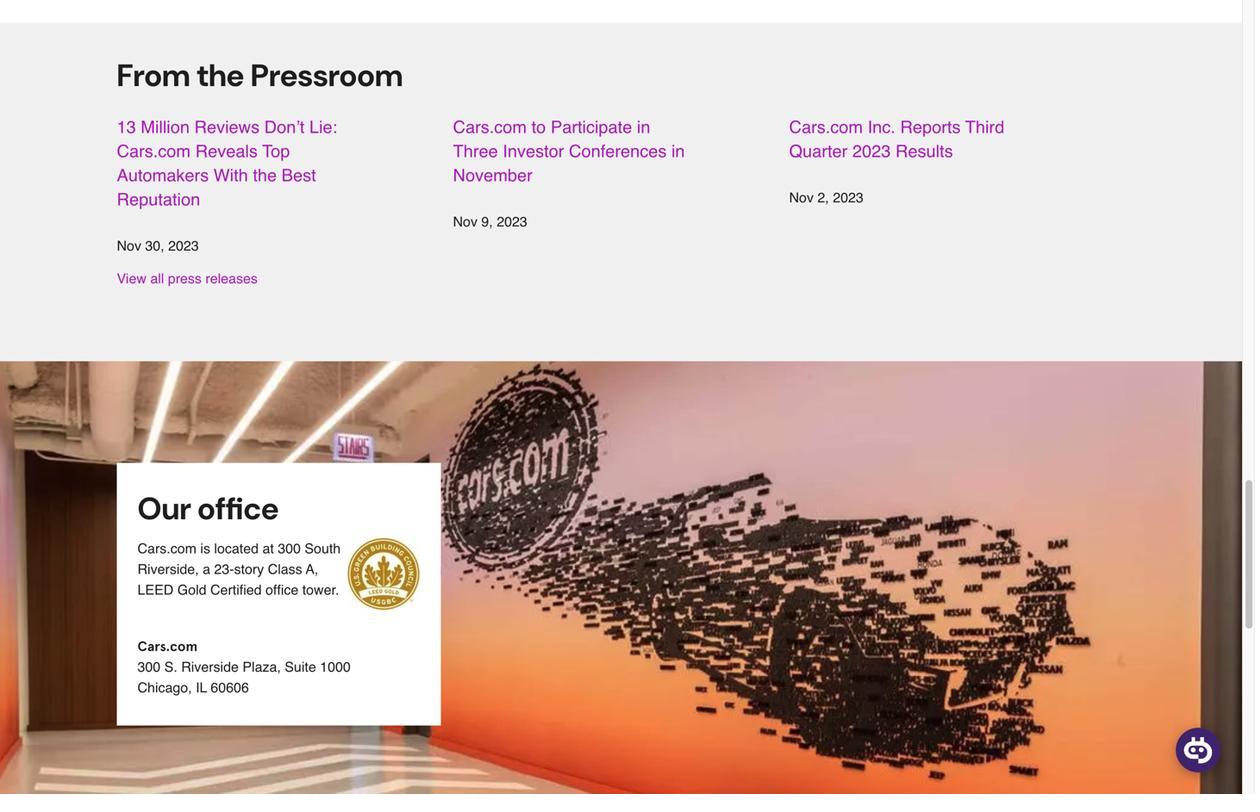 Task type: vqa. For each thing, say whether or not it's contained in the screenshot.
S.
yes



Task type: locate. For each thing, give the bounding box(es) containing it.
cars.com is located at 300 south riverside, a 23-story class a, leed gold certified office tower.
[[137, 541, 341, 598]]

0 horizontal spatial nov
[[117, 238, 141, 254]]

1 vertical spatial the
[[253, 166, 277, 185]]

2023 for cars.com to participate in three investor conferences in november
[[497, 214, 527, 230]]

plaza,
[[243, 659, 281, 675]]

nov left 2,
[[789, 190, 814, 206]]

cars.com inside cars.com is located at 300 south riverside, a 23-story class a, leed gold certified office tower.
[[137, 541, 197, 557]]

1 vertical spatial nov
[[453, 214, 478, 230]]

the
[[197, 56, 244, 96], [253, 166, 277, 185]]

0 vertical spatial in
[[637, 117, 650, 137]]

nov  9, 2023
[[453, 214, 527, 230]]

2023 down the inc.
[[852, 141, 891, 161]]

press
[[168, 271, 202, 287]]

reviews
[[194, 117, 260, 137]]

2023 right 30,
[[168, 238, 199, 254]]

cars.com up the s.
[[137, 638, 198, 655]]

2023 right the 9,
[[497, 214, 527, 230]]

30,
[[145, 238, 164, 254]]

view all press releases link
[[117, 271, 258, 287]]

2 horizontal spatial nov
[[789, 190, 814, 206]]

office
[[198, 489, 279, 529], [266, 582, 298, 598]]

the down top
[[253, 166, 277, 185]]

0 horizontal spatial the
[[197, 56, 244, 96]]

1 vertical spatial office
[[266, 582, 298, 598]]

office down class
[[266, 582, 298, 598]]

pressroom
[[251, 56, 403, 96]]

chicago,
[[137, 680, 192, 696]]

cars.com
[[453, 117, 527, 137], [789, 117, 863, 137], [117, 141, 191, 161], [137, 541, 197, 557], [137, 638, 198, 655]]

cars.com up "quarter"
[[789, 117, 863, 137]]

cars.com inside cars.com inc. reports third quarter 2023 results
[[789, 117, 863, 137]]

nov left 30,
[[117, 238, 141, 254]]

from
[[117, 56, 190, 96]]

cars.com up the three at the top left
[[453, 117, 527, 137]]

0 horizontal spatial 300
[[137, 659, 161, 675]]

2023 for cars.com inc. reports third quarter 2023 results
[[833, 190, 864, 206]]

2 vertical spatial nov
[[117, 238, 141, 254]]

reveals
[[195, 141, 258, 161]]

9,
[[481, 214, 493, 230]]

2023
[[852, 141, 891, 161], [833, 190, 864, 206], [497, 214, 527, 230], [168, 238, 199, 254]]

1 vertical spatial in
[[672, 141, 685, 161]]

from the pressroom
[[117, 56, 403, 96]]

certified
[[210, 582, 262, 598]]

cars.com for cars.com inc. reports third quarter 2023 results
[[789, 117, 863, 137]]

0 vertical spatial 300
[[278, 541, 301, 557]]

cars.com inside cars.com 300 s. riverside plaza, suite 1000 chicago, il 60606
[[137, 638, 198, 655]]

cars.com for cars.com is located at 300 south riverside, a 23-story class a, leed gold certified office tower.
[[137, 541, 197, 557]]

300 right at
[[278, 541, 301, 557]]

1 horizontal spatial nov
[[453, 214, 478, 230]]

reputation
[[117, 190, 200, 210]]

riverside
[[181, 659, 239, 675]]

0 vertical spatial nov
[[789, 190, 814, 206]]

in right conferences
[[672, 141, 685, 161]]

2023 inside cars.com inc. reports third quarter 2023 results
[[852, 141, 891, 161]]

cars.com 300 s. riverside plaza, suite 1000 chicago, il 60606
[[137, 638, 351, 696]]

13 million reviews don't lie: cars.com reveals top automakers with the best reputation
[[117, 117, 337, 210]]

top
[[262, 141, 290, 161]]

investor
[[503, 141, 564, 161]]

reports
[[900, 117, 961, 137]]

300 inside cars.com 300 s. riverside plaza, suite 1000 chicago, il 60606
[[137, 659, 161, 675]]

cars.com inside cars.com to participate in three investor conferences in november
[[453, 117, 527, 137]]

at
[[262, 541, 274, 557]]

nov for cars.com inc. reports third quarter 2023 results
[[789, 190, 814, 206]]

s.
[[164, 659, 177, 675]]

1000
[[320, 659, 351, 675]]

november
[[453, 166, 533, 185]]

nov left the 9,
[[453, 214, 478, 230]]

1 horizontal spatial the
[[253, 166, 277, 185]]

quarter
[[789, 141, 848, 161]]

nov for cars.com to participate in three investor conferences in november
[[453, 214, 478, 230]]

gold
[[177, 582, 206, 598]]

a
[[203, 561, 210, 577]]

300
[[278, 541, 301, 557], [137, 659, 161, 675]]

class
[[268, 561, 302, 577]]

the inside 13 million reviews don't lie: cars.com reveals top automakers with the best reputation
[[253, 166, 277, 185]]

0 horizontal spatial in
[[637, 117, 650, 137]]

in up conferences
[[637, 117, 650, 137]]

tower.
[[302, 582, 339, 598]]

2023 right 2,
[[833, 190, 864, 206]]

cars.com up automakers
[[117, 141, 191, 161]]

inc.
[[868, 117, 896, 137]]

1 vertical spatial 300
[[137, 659, 161, 675]]

cars.com up riverside,
[[137, 541, 197, 557]]

office up located
[[198, 489, 279, 529]]

300 left the s.
[[137, 659, 161, 675]]

the up the "reviews" at the top
[[197, 56, 244, 96]]

in
[[637, 117, 650, 137], [672, 141, 685, 161]]

office inside cars.com is located at 300 south riverside, a 23-story class a, leed gold certified office tower.
[[266, 582, 298, 598]]

1 horizontal spatial 300
[[278, 541, 301, 557]]

located
[[214, 541, 259, 557]]

nov
[[789, 190, 814, 206], [453, 214, 478, 230], [117, 238, 141, 254]]



Task type: describe. For each thing, give the bounding box(es) containing it.
0 vertical spatial office
[[198, 489, 279, 529]]

conferences
[[569, 141, 667, 161]]

our office
[[137, 489, 279, 529]]

1 horizontal spatial in
[[672, 141, 685, 161]]

best
[[282, 166, 316, 185]]

lie:
[[309, 117, 337, 137]]

leed
[[137, 582, 174, 598]]

is
[[200, 541, 210, 557]]

view
[[117, 271, 146, 287]]

a,
[[306, 561, 318, 577]]

story
[[234, 561, 264, 577]]

riverside,
[[137, 561, 199, 577]]

0 vertical spatial the
[[197, 56, 244, 96]]

cars.com to participate in three investor conferences in november
[[453, 117, 685, 185]]

million
[[141, 117, 190, 137]]

don't
[[264, 117, 305, 137]]

our
[[137, 489, 191, 529]]

cars.com for cars.com to participate in three investor conferences in november
[[453, 117, 527, 137]]

23-
[[214, 561, 234, 577]]

cars.com inside 13 million reviews don't lie: cars.com reveals top automakers with the best reputation
[[117, 141, 191, 161]]

2,
[[818, 190, 829, 206]]

third
[[965, 117, 1004, 137]]

three
[[453, 141, 498, 161]]

with
[[214, 166, 248, 185]]

results
[[896, 141, 953, 161]]

releases
[[205, 271, 258, 287]]

nov for 13 million reviews don't lie: cars.com reveals top automakers with the best reputation
[[117, 238, 141, 254]]

60606
[[211, 680, 249, 696]]

cars.com inc. reports third quarter 2023 results
[[789, 117, 1004, 161]]

all
[[150, 271, 164, 287]]

south
[[305, 541, 341, 557]]

nov  2, 2023
[[789, 190, 864, 206]]

participate
[[551, 117, 632, 137]]

suite
[[285, 659, 316, 675]]

automakers
[[117, 166, 209, 185]]

to
[[532, 117, 546, 137]]

leed gold certificate image
[[348, 539, 419, 610]]

il
[[196, 680, 207, 696]]

13
[[117, 117, 136, 137]]

nov 30, 2023
[[117, 238, 199, 254]]

view all press releases
[[117, 271, 258, 287]]

2023 for 13 million reviews don't lie: cars.com reveals top automakers with the best reputation
[[168, 238, 199, 254]]

300 inside cars.com is located at 300 south riverside, a 23-story class a, leed gold certified office tower.
[[278, 541, 301, 557]]



